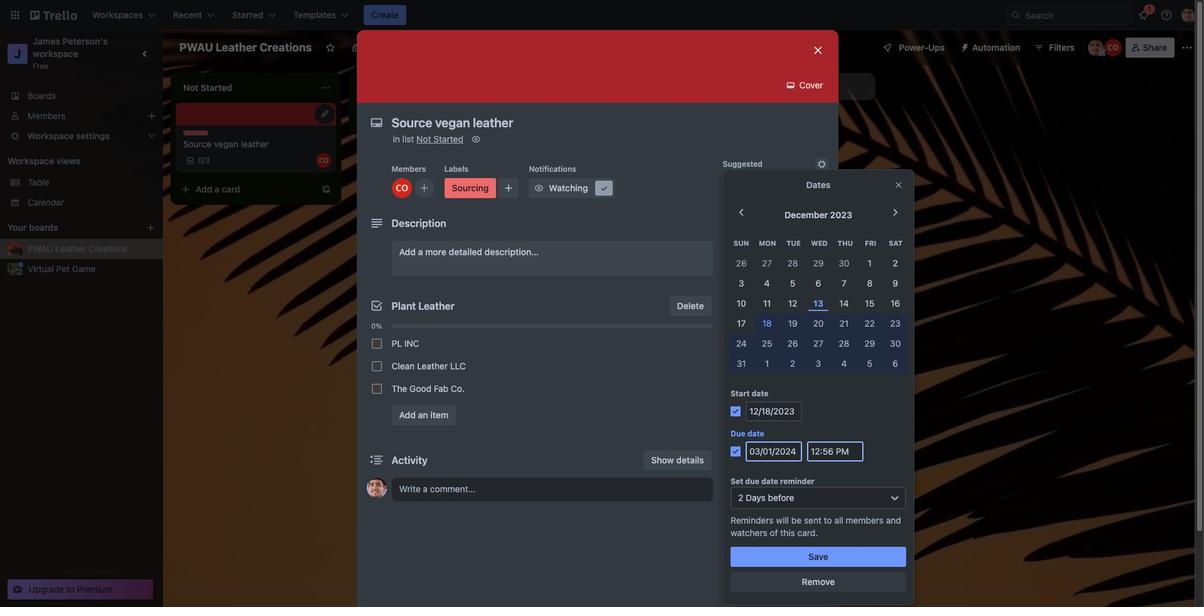 Task type: vqa. For each thing, say whether or not it's contained in the screenshot.
middle a
yes



Task type: describe. For each thing, give the bounding box(es) containing it.
a for create from template… image add a card button
[[393, 114, 398, 124]]

due date
[[731, 429, 765, 439]]

pwau leather creations inside text box
[[179, 41, 312, 54]]

add left more
[[399, 247, 416, 257]]

pl
[[392, 338, 402, 349]]

star or unstar board image
[[326, 43, 336, 53]]

16 button
[[883, 294, 908, 314]]

private image
[[351, 43, 361, 53]]

1 vertical spatial 27 button
[[806, 334, 831, 354]]

copy link
[[723, 521, 828, 541]]

1 horizontal spatial james peterson (jamespeterson93) image
[[1182, 8, 1197, 23]]

18
[[762, 318, 772, 329]]

plant
[[392, 300, 416, 312]]

12 button
[[780, 294, 806, 314]]

Board name text field
[[173, 38, 318, 58]]

pwau leather creations link
[[28, 243, 156, 255]]

ups inside power-ups button
[[929, 42, 945, 53]]

not
[[417, 134, 431, 144]]

all
[[835, 515, 844, 526]]

0 horizontal spatial creations
[[89, 243, 127, 254]]

0 horizontal spatial 28 button
[[780, 254, 806, 274]]

reminders will be sent to all members and watchers of this card.
[[731, 515, 901, 538]]

james peterson's workspace free
[[33, 36, 110, 71]]

activity
[[392, 455, 428, 466]]

28 for the rightmost 28 button
[[839, 338, 850, 349]]

december
[[785, 210, 828, 220]]

add an item button
[[392, 405, 456, 425]]

table
[[28, 177, 49, 188]]

suggested
[[723, 159, 763, 169]]

show menu image
[[1181, 41, 1194, 54]]

calendar link
[[28, 196, 156, 209]]

sourcing source vegan leather
[[183, 130, 269, 149]]

0 horizontal spatial 5 button
[[780, 274, 806, 294]]

j link
[[8, 44, 28, 64]]

leather
[[241, 139, 269, 149]]

sm image for automation
[[955, 38, 973, 55]]

0 horizontal spatial list
[[402, 134, 414, 144]]

sun
[[734, 239, 749, 247]]

custom fields button
[[723, 348, 828, 360]]

fri
[[865, 239, 876, 247]]

0 vertical spatial 3 button
[[729, 274, 754, 294]]

13
[[814, 298, 824, 309]]

add members to card image
[[419, 182, 429, 194]]

2 vertical spatial power-
[[762, 398, 791, 409]]

1 horizontal spatial 3 button
[[806, 354, 831, 374]]

due
[[745, 477, 760, 486]]

description…
[[485, 247, 539, 257]]

plant leather
[[392, 300, 455, 312]]

move link
[[723, 496, 828, 516]]

6 for the left 6 button
[[816, 278, 821, 289]]

14
[[840, 298, 849, 309]]

notifications
[[529, 164, 576, 174]]

automation inside button
[[973, 42, 1020, 53]]

1 vertical spatial 4
[[841, 358, 847, 369]]

archive link
[[723, 576, 828, 597]]

sm image for watching
[[533, 182, 545, 194]]

5 for the left the 5 button
[[790, 278, 796, 289]]

remove button
[[731, 572, 906, 592]]

1 horizontal spatial 2 button
[[883, 254, 908, 274]]

Write a comment text field
[[392, 478, 713, 501]]

30 for 30 button to the left
[[839, 258, 850, 269]]

1 horizontal spatial 2
[[790, 358, 796, 369]]

15 button
[[857, 294, 883, 314]]

16
[[891, 298, 900, 309]]

another
[[747, 81, 779, 92]]

automation button
[[955, 38, 1028, 58]]

date for start date
[[752, 389, 769, 399]]

0 horizontal spatial christina overa (christinaovera) image
[[316, 153, 331, 168]]

pwau inside text box
[[179, 41, 213, 54]]

cover
[[797, 80, 823, 90]]

add up sun
[[723, 204, 738, 214]]

25 button
[[754, 334, 780, 354]]

2 vertical spatial date
[[762, 477, 778, 486]]

add button
[[743, 450, 789, 460]]

tue
[[787, 239, 801, 247]]

1 vertical spatial automation
[[723, 430, 766, 440]]

1 notification image
[[1137, 8, 1152, 23]]

sm image for suggested
[[816, 158, 828, 171]]

workspace views
[[8, 156, 80, 166]]

21
[[840, 318, 849, 329]]

your boards
[[8, 222, 58, 233]]

boards
[[29, 222, 58, 233]]

0 horizontal spatial 6 button
[[806, 274, 831, 294]]

0 horizontal spatial 26 button
[[729, 254, 754, 274]]

add left an on the left of page
[[399, 410, 416, 420]]

0 vertical spatial 27 button
[[754, 254, 780, 274]]

m/d/yyyy text field for start date
[[746, 402, 802, 422]]

started
[[434, 134, 464, 144]]

10
[[737, 298, 746, 309]]

reminders
[[731, 515, 774, 526]]

2 horizontal spatial a
[[418, 247, 423, 257]]

17 button
[[729, 314, 754, 334]]

1 horizontal spatial 4 button
[[831, 354, 857, 374]]

1 vertical spatial 30 button
[[883, 334, 908, 354]]

21 button
[[831, 314, 857, 334]]

card for add a card button corresponding to create from template… icon
[[222, 184, 240, 194]]

25
[[762, 338, 773, 349]]

0 vertical spatial 4
[[764, 278, 770, 289]]

2 horizontal spatial card
[[749, 204, 766, 214]]

inc
[[404, 338, 419, 349]]

leather inside text box
[[216, 41, 257, 54]]

pet
[[56, 263, 70, 274]]

save
[[809, 552, 829, 562]]

0 horizontal spatial pwau
[[28, 243, 53, 254]]

sm image right started
[[470, 133, 482, 146]]

22 button
[[857, 314, 883, 334]]

be
[[792, 515, 802, 526]]

0 horizontal spatial ups
[[749, 380, 764, 390]]

sm image for labels
[[727, 247, 739, 260]]

0 vertical spatial 4 button
[[754, 274, 780, 294]]

members link
[[0, 106, 163, 126]]

15
[[865, 298, 875, 309]]

23
[[890, 318, 901, 329]]

0 horizontal spatial 2 button
[[780, 354, 806, 374]]

1 horizontal spatial 28 button
[[831, 334, 857, 354]]

a for add a card button corresponding to create from template… icon
[[215, 184, 219, 194]]

card for create from template… image add a card button
[[400, 114, 418, 124]]

create from template… image
[[321, 184, 331, 194]]

this
[[781, 528, 795, 538]]

0 vertical spatial labels
[[444, 164, 469, 174]]

0 / 3
[[198, 156, 210, 165]]

filters button
[[1030, 38, 1079, 58]]

share
[[1143, 42, 1167, 53]]

views
[[57, 156, 80, 166]]

checklist
[[743, 273, 782, 284]]

boards link
[[0, 86, 163, 106]]

game
[[72, 263, 96, 274]]

10 button
[[729, 294, 754, 314]]

0 vertical spatial 1
[[868, 258, 872, 269]]

sm image inside cover link
[[785, 79, 797, 92]]

make template link
[[723, 546, 828, 566]]

12
[[788, 298, 798, 309]]

1 vertical spatial power-ups
[[723, 380, 764, 390]]

plant leather group
[[367, 332, 713, 400]]

primary element
[[0, 0, 1204, 30]]

j
[[14, 46, 21, 61]]

0 horizontal spatial pwau leather creations
[[28, 243, 127, 254]]

1 vertical spatial 29 button
[[857, 334, 883, 354]]

copy
[[743, 525, 765, 536]]

open information menu image
[[1160, 9, 1173, 21]]

edit card image
[[320, 109, 330, 119]]

boards
[[28, 90, 56, 101]]

premium
[[77, 584, 113, 595]]

0 horizontal spatial 1 button
[[754, 354, 780, 374]]

1 horizontal spatial 3
[[739, 278, 744, 289]]

m/d/yyyy text field for due date
[[746, 442, 802, 462]]

days
[[746, 493, 766, 503]]

2 vertical spatial christina overa (christinaovera) image
[[392, 178, 412, 198]]

sm image for move
[[727, 499, 739, 512]]

sat
[[889, 239, 903, 247]]

wed
[[811, 239, 828, 247]]

create from template… image
[[499, 114, 509, 124]]

Search field
[[1021, 6, 1131, 24]]

creations inside text box
[[260, 41, 312, 54]]

PL INC checkbox
[[372, 339, 382, 349]]

30 for bottommost 30 button
[[890, 338, 901, 349]]

add down 0 / 3
[[196, 184, 212, 194]]



Task type: locate. For each thing, give the bounding box(es) containing it.
0 vertical spatial james peterson (jamespeterson93) image
[[1182, 8, 1197, 23]]

christina overa (christinaovera) image left "add members to card" icon
[[392, 178, 412, 198]]

19 button
[[780, 314, 806, 334]]

add right edit card icon
[[374, 114, 390, 124]]

26 down 19 button
[[788, 338, 798, 349]]

close popover image
[[894, 180, 904, 190]]

card up the 'in'
[[400, 114, 418, 124]]

1 vertical spatial 3
[[739, 278, 744, 289]]

watchers
[[731, 528, 768, 538]]

1 horizontal spatial 28
[[839, 338, 850, 349]]

3 button
[[729, 274, 754, 294], [806, 354, 831, 374]]

1 button up 8 at the right of the page
[[857, 254, 883, 274]]

0 horizontal spatial 5
[[790, 278, 796, 289]]

26 button down 19
[[780, 334, 806, 354]]

2 vertical spatial ups
[[791, 398, 808, 409]]

sm image inside labels link
[[727, 247, 739, 260]]

add inside button
[[743, 450, 760, 460]]

date right due
[[748, 429, 765, 439]]

creations
[[260, 41, 312, 54], [89, 243, 127, 254]]

1 horizontal spatial pwau leather creations
[[179, 41, 312, 54]]

to up sun
[[740, 204, 747, 214]]

members up "add members to card" icon
[[392, 164, 426, 174]]

add a card button up not
[[354, 109, 494, 129]]

8 button
[[857, 274, 883, 294]]

27 up checklist
[[762, 258, 772, 269]]

list inside button
[[781, 81, 793, 92]]

add power-ups
[[743, 398, 808, 409]]

card.
[[798, 528, 818, 538]]

30 up the 7
[[839, 258, 850, 269]]

31
[[737, 358, 746, 369]]

27 down the 20 button
[[814, 338, 824, 349]]

3 right 0 on the top left of page
[[205, 156, 210, 165]]

0 horizontal spatial 29 button
[[806, 254, 831, 274]]

28 down tue
[[788, 258, 798, 269]]

sm image down the notifications
[[533, 182, 545, 194]]

and
[[886, 515, 901, 526]]

reminder
[[780, 477, 815, 486]]

color: bold red, title: "sourcing" element up 0 on the top left of page
[[183, 130, 215, 140]]

0 vertical spatial 1 button
[[857, 254, 883, 274]]

The Good Fab Co. checkbox
[[372, 384, 382, 394]]

custom fields
[[743, 348, 802, 359]]

add a card button for create from template… icon
[[176, 179, 316, 199]]

automation down 'search' icon
[[973, 42, 1020, 53]]

christina overa (christinaovera) image
[[1104, 39, 1122, 56], [316, 153, 331, 168], [392, 178, 412, 198]]

2
[[893, 258, 898, 269], [790, 358, 796, 369], [738, 493, 744, 503]]

1 horizontal spatial a
[[393, 114, 398, 124]]

add to card
[[723, 204, 766, 214]]

0 horizontal spatial 30 button
[[831, 254, 857, 274]]

sm image left make
[[727, 550, 739, 562]]

before
[[768, 493, 794, 503]]

members
[[846, 515, 884, 526]]

0 vertical spatial 29
[[813, 258, 824, 269]]

M/D/YYYY text field
[[746, 402, 802, 422], [746, 442, 802, 462]]

an
[[418, 410, 428, 420]]

to for premium
[[66, 584, 74, 595]]

sm image inside move link
[[727, 499, 739, 512]]

pwau
[[179, 41, 213, 54], [28, 243, 53, 254]]

members down boards
[[28, 110, 66, 121]]

show details
[[651, 455, 704, 465]]

2 vertical spatial 2
[[738, 493, 744, 503]]

sm image left archive
[[727, 580, 739, 593]]

ups
[[929, 42, 945, 53], [749, 380, 764, 390], [791, 398, 808, 409]]

sourcing right "add members to card" icon
[[452, 183, 489, 193]]

mon
[[759, 239, 776, 247]]

add board image
[[146, 223, 156, 233]]

3
[[205, 156, 210, 165], [739, 278, 744, 289], [816, 358, 821, 369]]

add a card up the 'in'
[[374, 114, 418, 124]]

to inside reminders will be sent to all members and watchers of this card.
[[824, 515, 832, 526]]

2 horizontal spatial christina overa (christinaovera) image
[[1104, 39, 1122, 56]]

due
[[731, 429, 746, 439]]

1 down the 25 button
[[765, 358, 769, 369]]

26 for leftmost 26 button
[[736, 258, 747, 269]]

0 horizontal spatial 6
[[816, 278, 821, 289]]

1 vertical spatial 30
[[890, 338, 901, 349]]

0 horizontal spatial 3 button
[[729, 274, 754, 294]]

2 vertical spatial to
[[66, 584, 74, 595]]

sm image left mon
[[727, 247, 739, 260]]

9
[[893, 278, 898, 289]]

m/d/yyyy text field down start date
[[746, 402, 802, 422]]

0 vertical spatial add a card
[[374, 114, 418, 124]]

virtual pet game link
[[28, 263, 156, 275]]

4 button up 11
[[754, 274, 780, 294]]

sourcing for sourcing
[[452, 183, 489, 193]]

virtual pet game
[[28, 263, 96, 274]]

5 button down 22 button
[[857, 354, 883, 374]]

description
[[392, 218, 446, 229]]

0 horizontal spatial a
[[215, 184, 219, 194]]

Clean Leather LLC checkbox
[[372, 361, 382, 371]]

1 vertical spatial card
[[222, 184, 240, 194]]

add a card button down source vegan leather link on the top of page
[[176, 179, 316, 199]]

0 vertical spatial christina overa (christinaovera) image
[[1104, 39, 1122, 56]]

clean leather llc
[[392, 361, 466, 371]]

clean
[[392, 361, 415, 371]]

26 button
[[729, 254, 754, 274], [780, 334, 806, 354]]

good
[[410, 383, 432, 394]]

add a card for create from template… image
[[374, 114, 418, 124]]

29 down wed
[[813, 258, 824, 269]]

24
[[736, 338, 747, 349]]

0 horizontal spatial members
[[28, 110, 66, 121]]

1 horizontal spatial color: bold red, title: "sourcing" element
[[444, 178, 496, 198]]

27 for topmost 27 button
[[762, 258, 772, 269]]

sm image
[[785, 79, 797, 92], [816, 158, 828, 171], [533, 182, 545, 194], [727, 247, 739, 260], [727, 580, 739, 593]]

30 button up the 7
[[831, 254, 857, 274]]

0 vertical spatial 27
[[762, 258, 772, 269]]

3 up '10'
[[739, 278, 744, 289]]

sm image inside automation button
[[955, 38, 973, 55]]

1 vertical spatial labels
[[743, 248, 770, 258]]

color: bold red, title: "sourcing" element right "add members to card" icon
[[444, 178, 496, 198]]

ups down 31 button
[[749, 380, 764, 390]]

search image
[[1011, 10, 1021, 20]]

to left all
[[824, 515, 832, 526]]

cover link
[[781, 75, 831, 95]]

sm image inside make template link
[[727, 550, 739, 562]]

4 button down 21 'button'
[[831, 354, 857, 374]]

0 horizontal spatial 2
[[738, 493, 744, 503]]

a left more
[[418, 247, 423, 257]]

0 vertical spatial add a card button
[[354, 109, 494, 129]]

creations left star or unstar board icon
[[260, 41, 312, 54]]

power- inside button
[[899, 42, 929, 53]]

1 button down 25
[[754, 354, 780, 374]]

sm image for checklist
[[727, 272, 739, 285]]

1 horizontal spatial sourcing
[[452, 183, 489, 193]]

0 vertical spatial m/d/yyyy text field
[[746, 402, 802, 422]]

0 vertical spatial 3
[[205, 156, 210, 165]]

m/d/yyyy text field up "set due date reminder"
[[746, 442, 802, 462]]

last month image
[[734, 205, 749, 220]]

sm image up december 2023
[[816, 158, 828, 171]]

detailed
[[449, 247, 482, 257]]

1 horizontal spatial 30
[[890, 338, 901, 349]]

1 horizontal spatial 26
[[788, 338, 798, 349]]

1 up 8 at the right of the page
[[868, 258, 872, 269]]

30 button down 23
[[883, 334, 908, 354]]

0 vertical spatial 30 button
[[831, 254, 857, 274]]

color: bold red, title: "sourcing" element
[[183, 130, 215, 140], [444, 178, 496, 198]]

sm image inside archive 'link'
[[727, 580, 739, 593]]

add an item
[[399, 410, 449, 420]]

29 button down "22"
[[857, 334, 883, 354]]

sm image inside 'checklist' link
[[727, 272, 739, 285]]

29 for the left the 29 button
[[813, 258, 824, 269]]

add a card
[[374, 114, 418, 124], [196, 184, 240, 194]]

list right the 'in'
[[402, 134, 414, 144]]

None text field
[[385, 112, 799, 134]]

5 button up 12
[[780, 274, 806, 294]]

add a card for create from template… icon
[[196, 184, 240, 194]]

attachment
[[743, 323, 791, 334]]

1 vertical spatial 26 button
[[780, 334, 806, 354]]

1 vertical spatial 1
[[765, 358, 769, 369]]

template
[[768, 550, 804, 561]]

26 down sun
[[736, 258, 747, 269]]

your boards with 2 items element
[[8, 220, 127, 235]]

details
[[676, 455, 704, 465]]

thu
[[838, 239, 853, 247]]

1 vertical spatial color: bold red, title: "sourcing" element
[[444, 178, 496, 198]]

list left cover on the right of the page
[[781, 81, 793, 92]]

sm image
[[955, 38, 973, 55], [470, 133, 482, 146], [598, 182, 611, 194], [727, 272, 739, 285], [727, 499, 739, 512], [727, 524, 739, 537], [727, 550, 739, 562]]

4 up 11
[[764, 278, 770, 289]]

delete link
[[670, 296, 712, 316]]

add left "another" at the top of the page
[[728, 81, 744, 92]]

6 down 23 button
[[893, 358, 898, 369]]

28 button down 21
[[831, 334, 857, 354]]

james peterson (jamespeterson93) image
[[1088, 39, 1106, 56]]

sm image down actions
[[727, 499, 739, 512]]

labels
[[444, 164, 469, 174], [743, 248, 770, 258]]

christina overa (christinaovera) image left share button
[[1104, 39, 1122, 56]]

3 button up '10'
[[729, 274, 754, 294]]

1 vertical spatial 6
[[893, 358, 898, 369]]

virtual
[[28, 263, 54, 274]]

add a card button for create from template… image
[[354, 109, 494, 129]]

automation up add button
[[723, 430, 766, 440]]

1 horizontal spatial 5 button
[[857, 354, 883, 374]]

fab
[[434, 383, 449, 394]]

sm image inside copy link
[[727, 524, 739, 537]]

ups left automation button
[[929, 42, 945, 53]]

22
[[865, 318, 875, 329]]

automation
[[973, 42, 1020, 53], [723, 430, 766, 440]]

0 horizontal spatial 27 button
[[754, 254, 780, 274]]

james peterson (jamespeterson93) image
[[1182, 8, 1197, 23], [367, 478, 387, 498]]

1 vertical spatial a
[[215, 184, 219, 194]]

5 for the right the 5 button
[[867, 358, 873, 369]]

3 right fields
[[816, 358, 821, 369]]

1
[[868, 258, 872, 269], [765, 358, 769, 369]]

2 vertical spatial 3
[[816, 358, 821, 369]]

set due date reminder
[[731, 477, 815, 486]]

christina overa (christinaovera) image up create from template… icon
[[316, 153, 331, 168]]

date right start
[[752, 389, 769, 399]]

1 vertical spatial power-
[[723, 380, 749, 390]]

29 down 22 button
[[865, 338, 875, 349]]

sm image inside watching button
[[533, 182, 545, 194]]

filters
[[1049, 42, 1075, 53]]

2 horizontal spatial 2
[[893, 258, 898, 269]]

0 vertical spatial automation
[[973, 42, 1020, 53]]

1 horizontal spatial 4
[[841, 358, 847, 369]]

5 down 22 button
[[867, 358, 873, 369]]

5 up 12
[[790, 278, 796, 289]]

source vegan leather link
[[183, 138, 329, 151]]

leather
[[216, 41, 257, 54], [55, 243, 86, 254], [419, 300, 455, 312], [417, 361, 448, 371]]

27 button down mon
[[754, 254, 780, 274]]

0 horizontal spatial 29
[[813, 258, 824, 269]]

start
[[731, 389, 750, 399]]

2 m/d/yyyy text field from the top
[[746, 442, 802, 462]]

add a more detailed description… link
[[392, 241, 713, 276]]

1 horizontal spatial dates
[[806, 179, 831, 190]]

to for card
[[740, 204, 747, 214]]

14 button
[[831, 294, 857, 314]]

sm image right power-ups button at the top of page
[[955, 38, 973, 55]]

6
[[816, 278, 821, 289], [893, 358, 898, 369]]

sm image right watching
[[598, 182, 611, 194]]

dates inside 'button'
[[743, 298, 767, 309]]

1 horizontal spatial 29 button
[[857, 334, 883, 354]]

28 button down tue
[[780, 254, 806, 274]]

0 vertical spatial 5
[[790, 278, 796, 289]]

power-ups button
[[874, 38, 953, 58]]

sourcing for sourcing source vegan leather
[[183, 130, 215, 140]]

ups inside add power-ups link
[[791, 398, 808, 409]]

sm image left copy
[[727, 524, 739, 537]]

labels down mon
[[743, 248, 770, 258]]

sm image up '10'
[[727, 272, 739, 285]]

workspace
[[33, 48, 78, 59]]

labels link
[[723, 243, 828, 263]]

1 horizontal spatial labels
[[743, 248, 770, 258]]

6 up 13
[[816, 278, 821, 289]]

0 horizontal spatial 1
[[765, 358, 769, 369]]

james peterson's workspace link
[[33, 36, 110, 59]]

show details link
[[644, 450, 712, 470]]

1 vertical spatial sourcing
[[452, 183, 489, 193]]

6 for the right 6 button
[[893, 358, 898, 369]]

add button button
[[723, 445, 828, 465]]

0 horizontal spatial 3
[[205, 156, 210, 165]]

19
[[788, 318, 798, 329]]

1 horizontal spatial card
[[400, 114, 418, 124]]

27 button
[[754, 254, 780, 274], [806, 334, 831, 354]]

power-ups inside button
[[899, 42, 945, 53]]

6 button up 13
[[806, 274, 831, 294]]

fields
[[778, 348, 802, 359]]

add down the due date
[[743, 450, 760, 460]]

leather inside group
[[417, 361, 448, 371]]

0 vertical spatial 2
[[893, 258, 898, 269]]

to right upgrade
[[66, 584, 74, 595]]

add a card down /
[[196, 184, 240, 194]]

0 horizontal spatial sourcing
[[183, 130, 215, 140]]

1 vertical spatial christina overa (christinaovera) image
[[316, 153, 331, 168]]

1 vertical spatial 6 button
[[883, 354, 908, 374]]

2 horizontal spatial power-
[[899, 42, 929, 53]]

1 vertical spatial to
[[824, 515, 832, 526]]

1 vertical spatial 4 button
[[831, 354, 857, 374]]

0 vertical spatial 26 button
[[729, 254, 754, 274]]

0 horizontal spatial james peterson (jamespeterson93) image
[[367, 478, 387, 498]]

a up the 'in'
[[393, 114, 398, 124]]

0 horizontal spatial labels
[[444, 164, 469, 174]]

ups right start date
[[791, 398, 808, 409]]

1 horizontal spatial 26 button
[[780, 334, 806, 354]]

sm image inside watching button
[[598, 182, 611, 194]]

next month image
[[888, 205, 903, 220]]

card right last month icon on the right top
[[749, 204, 766, 214]]

members
[[28, 110, 66, 121], [392, 164, 426, 174]]

30 down 23 button
[[890, 338, 901, 349]]

11 button
[[754, 294, 780, 314]]

26 for bottommost 26 button
[[788, 338, 798, 349]]

3 button right fields
[[806, 354, 831, 374]]

2 horizontal spatial ups
[[929, 42, 945, 53]]

1 horizontal spatial members
[[392, 164, 426, 174]]

29 button down wed
[[806, 254, 831, 274]]

27 button down 20
[[806, 334, 831, 354]]

1 horizontal spatial automation
[[973, 42, 1020, 53]]

1 vertical spatial 28 button
[[831, 334, 857, 354]]

28 button
[[780, 254, 806, 274], [831, 334, 857, 354]]

28 down 21 'button'
[[839, 338, 850, 349]]

actions
[[723, 482, 751, 491]]

creations up virtual pet game link
[[89, 243, 127, 254]]

pl inc
[[392, 338, 419, 349]]

0 vertical spatial 26
[[736, 258, 747, 269]]

start date
[[731, 389, 769, 399]]

sm image right "another" at the top of the page
[[785, 79, 797, 92]]

0 horizontal spatial 30
[[839, 258, 850, 269]]

sm image for make template
[[727, 550, 739, 562]]

vegan
[[214, 139, 238, 149]]

date up the 2 days before
[[762, 477, 778, 486]]

5
[[790, 278, 796, 289], [867, 358, 873, 369]]

27
[[762, 258, 772, 269], [814, 338, 824, 349]]

0 horizontal spatial card
[[222, 184, 240, 194]]

a down vegan
[[215, 184, 219, 194]]

29 for bottommost the 29 button
[[865, 338, 875, 349]]

24 button
[[729, 334, 754, 354]]

0 horizontal spatial 26
[[736, 258, 747, 269]]

sourcing inside sourcing source vegan leather
[[183, 130, 215, 140]]

0 vertical spatial members
[[28, 110, 66, 121]]

sourcing
[[183, 130, 215, 140], [452, 183, 489, 193]]

card down vegan
[[222, 184, 240, 194]]

1 m/d/yyyy text field from the top
[[746, 402, 802, 422]]

0 vertical spatial 2 button
[[883, 254, 908, 274]]

0 horizontal spatial automation
[[723, 430, 766, 440]]

26 button down sun
[[729, 254, 754, 274]]

0 horizontal spatial 28
[[788, 258, 798, 269]]

0 horizontal spatial add a card button
[[176, 179, 316, 199]]

sm image for copy
[[727, 524, 739, 537]]

sourcing up 0 on the top left of page
[[183, 130, 215, 140]]

set
[[731, 477, 744, 486]]

0 vertical spatial 28 button
[[780, 254, 806, 274]]

llc
[[450, 361, 466, 371]]

1 horizontal spatial 1 button
[[857, 254, 883, 274]]

1 horizontal spatial 30 button
[[883, 334, 908, 354]]

8
[[867, 278, 873, 289]]

1 button
[[857, 254, 883, 274], [754, 354, 780, 374]]

labels down started
[[444, 164, 469, 174]]

power-ups
[[899, 42, 945, 53], [723, 380, 764, 390]]

4 down 21 'button'
[[841, 358, 847, 369]]

in
[[393, 134, 400, 144]]

1 horizontal spatial 6 button
[[883, 354, 908, 374]]

6 button down 23 button
[[883, 354, 908, 374]]

date for due date
[[748, 429, 765, 439]]

watching
[[549, 183, 588, 193]]

a
[[393, 114, 398, 124], [215, 184, 219, 194], [418, 247, 423, 257]]

0 vertical spatial color: bold red, title: "sourcing" element
[[183, 130, 215, 140]]

1 vertical spatial 3 button
[[806, 354, 831, 374]]

0 vertical spatial 6 button
[[806, 274, 831, 294]]

add up the due date
[[743, 398, 760, 409]]

28 for the leftmost 28 button
[[788, 258, 798, 269]]

0 vertical spatial date
[[752, 389, 769, 399]]

Add time text field
[[807, 442, 864, 462]]

27 for 27 button to the bottom
[[814, 338, 824, 349]]



